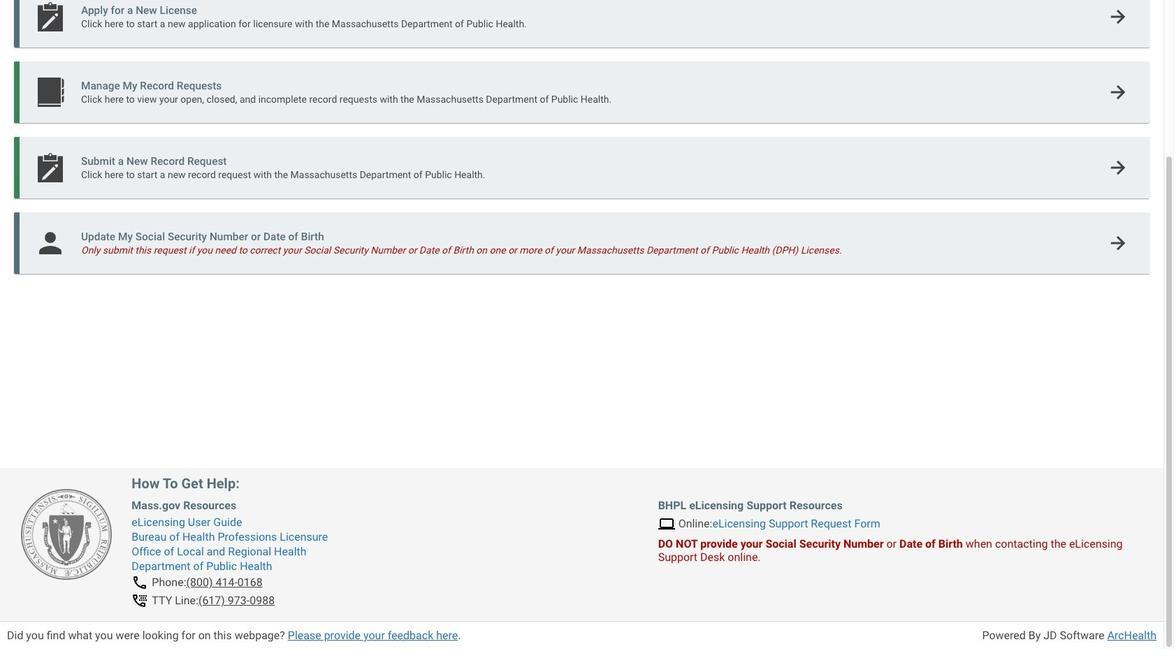 Task type: locate. For each thing, give the bounding box(es) containing it.
2 vertical spatial no color image
[[1108, 157, 1129, 178]]

no color image
[[1108, 6, 1129, 27], [1108, 81, 1129, 102], [1108, 157, 1129, 178]]

1 no color image from the top
[[1108, 6, 1129, 27]]

1 vertical spatial no color image
[[1108, 81, 1129, 102]]

0 vertical spatial no color image
[[1108, 6, 1129, 27]]



Task type: describe. For each thing, give the bounding box(es) containing it.
2 no color image from the top
[[1108, 81, 1129, 102]]

3 no color image from the top
[[1108, 157, 1129, 178]]

no color image
[[1108, 232, 1129, 253]]

massachusetts state seal image
[[21, 489, 112, 580]]



